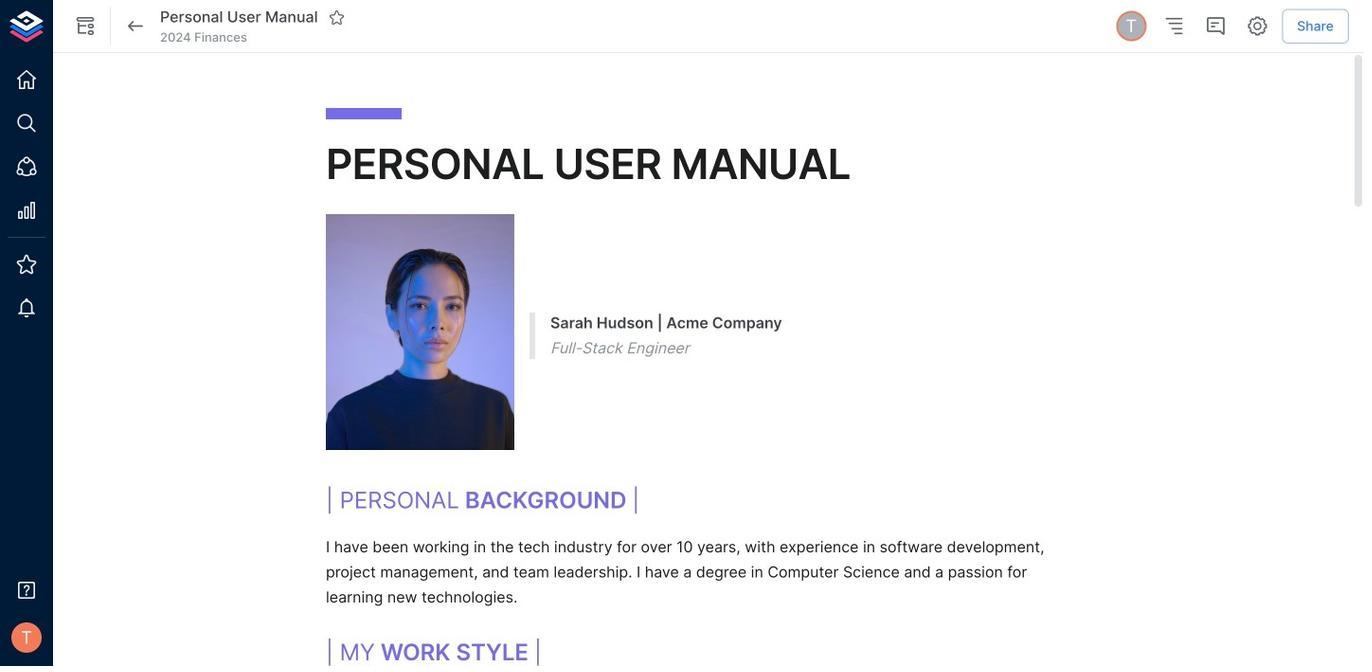 Task type: describe. For each thing, give the bounding box(es) containing it.
settings image
[[1247, 15, 1269, 37]]

show wiki image
[[74, 15, 97, 37]]

table of contents image
[[1163, 15, 1186, 37]]



Task type: locate. For each thing, give the bounding box(es) containing it.
favorite image
[[328, 9, 346, 26]]

comments image
[[1205, 15, 1228, 37]]

go back image
[[124, 15, 147, 37]]



Task type: vqa. For each thing, say whether or not it's contained in the screenshot.
Workspace notes are visible to all members and guests. text box
no



